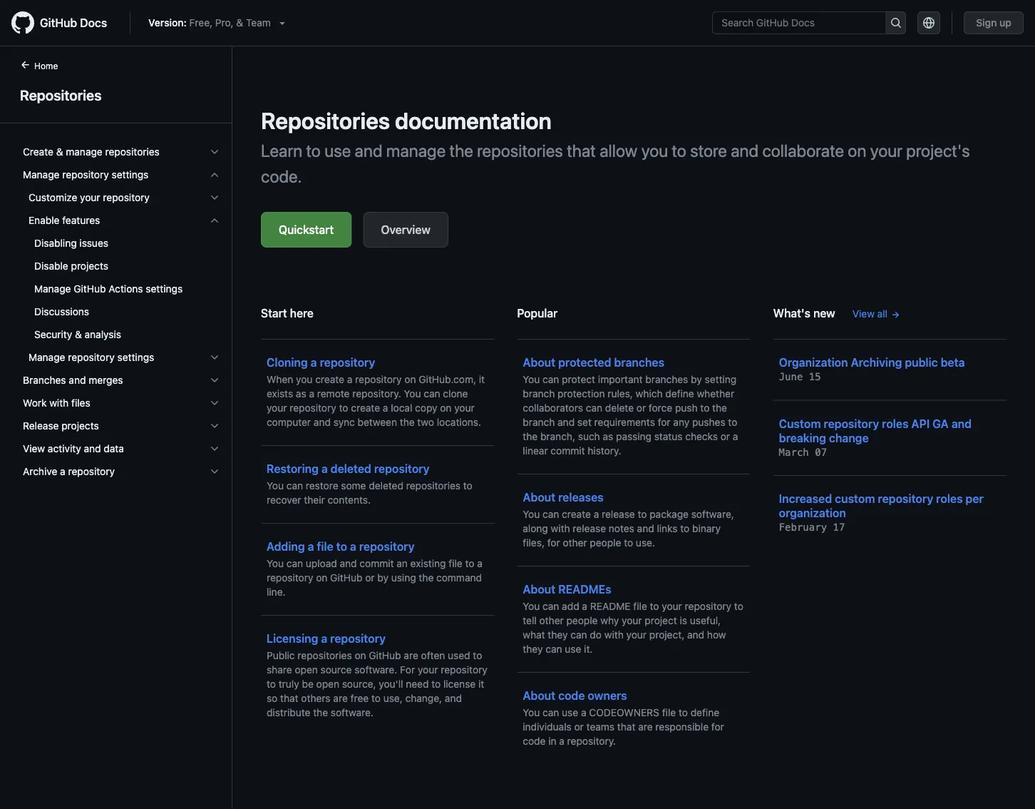 Task type: locate. For each thing, give the bounding box(es) containing it.
2 vertical spatial use
[[562, 707, 579, 718]]

1 manage repository settings element from the top
[[11, 163, 232, 369]]

organization
[[780, 356, 849, 369]]

1 horizontal spatial view
[[853, 308, 875, 320]]

1 vertical spatial it
[[479, 678, 485, 690]]

0 vertical spatial &
[[236, 17, 243, 29]]

2 vertical spatial &
[[75, 329, 82, 340]]

1 vertical spatial branch
[[523, 416, 555, 428]]

sc 9kayk9 0 image inside manage repository settings "dropdown button"
[[209, 352, 220, 363]]

can down adding
[[287, 558, 303, 569]]

1 horizontal spatial by
[[691, 374, 703, 385]]

repository up the "enable features" dropdown button
[[103, 192, 150, 203]]

public
[[906, 356, 939, 369]]

sc 9kayk9 0 image for archive a repository
[[209, 466, 220, 477]]

force
[[649, 402, 673, 414]]

release left notes
[[573, 523, 607, 534]]

their
[[304, 494, 325, 506]]

use inside about code owners you can use a codeowners file to define individuals or teams that are responsible for code in a repository.
[[562, 707, 579, 718]]

sc 9kayk9 0 image inside view activity and data dropdown button
[[209, 443, 220, 454]]

software. down free
[[331, 707, 374, 718]]

the down local
[[400, 416, 415, 428]]

pushes
[[693, 416, 726, 428]]

1 vertical spatial by
[[378, 572, 389, 584]]

free
[[351, 692, 369, 704]]

0 horizontal spatial code
[[523, 735, 546, 747]]

other inside about releases you can create a release to package software, along with release notes and links to binary files, for other people to use.
[[563, 537, 588, 549]]

manage repository settings element containing customize your repository
[[11, 186, 232, 369]]

1 horizontal spatial commit
[[551, 445, 585, 457]]

github docs link
[[11, 11, 119, 34]]

people
[[590, 537, 622, 549], [567, 615, 598, 626]]

1 vertical spatial create
[[351, 402, 380, 414]]

about inside about readmes you can add a readme file to your repository to tell other people why your project is useful, what they can do with your project, and how they can use it.
[[523, 583, 556, 596]]

3 sc 9kayk9 0 image from the top
[[209, 375, 220, 386]]

the
[[450, 141, 474, 161], [713, 402, 728, 414], [400, 416, 415, 428], [523, 431, 538, 442], [419, 572, 434, 584], [313, 707, 328, 718]]

people inside about readmes you can add a readme file to your repository to tell other people why your project is useful, what they can do with your project, and how they can use it.
[[567, 615, 598, 626]]

0 vertical spatial you
[[642, 141, 669, 161]]

repository. down teams
[[568, 735, 617, 747]]

& right create
[[56, 146, 63, 158]]

sc 9kayk9 0 image inside the "enable features" dropdown button
[[209, 215, 220, 226]]

commit
[[551, 445, 585, 457], [360, 558, 394, 569]]

2 enable features element from the top
[[11, 232, 232, 346]]

tell
[[523, 615, 537, 626]]

repository up license
[[441, 664, 488, 676]]

define inside about code owners you can use a codeowners file to define individuals or teams that are responsible for code in a repository.
[[691, 707, 720, 718]]

sc 9kayk9 0 image inside branches and merges dropdown button
[[209, 375, 220, 386]]

github.com,
[[419, 374, 477, 385]]

and inside branches and merges dropdown button
[[69, 374, 86, 386]]

1 vertical spatial code
[[523, 735, 546, 747]]

for down force
[[658, 416, 671, 428]]

manage repository settings button down create & manage repositories
[[17, 163, 226, 186]]

with left files
[[49, 397, 69, 409]]

1 vertical spatial other
[[540, 615, 564, 626]]

and inside about readmes you can add a readme file to your repository to tell other people why your project is useful, what they can do with your project, and how they can use it.
[[688, 629, 705, 641]]

1 vertical spatial for
[[548, 537, 561, 549]]

sc 9kayk9 0 image for create & manage repositories
[[209, 146, 220, 158]]

github up for
[[369, 650, 401, 661]]

sc 9kayk9 0 image inside release projects dropdown button
[[209, 420, 220, 432]]

archive a repository button
[[17, 460, 226, 483]]

projects for disable projects
[[71, 260, 108, 272]]

1 about from the top
[[523, 356, 556, 369]]

manage repository settings button
[[17, 163, 226, 186], [17, 346, 226, 369]]

2 sc 9kayk9 0 image from the top
[[209, 215, 220, 226]]

two
[[418, 416, 434, 428]]

sc 9kayk9 0 image for files
[[209, 397, 220, 409]]

enable features element for features
[[11, 232, 232, 346]]

to inside cloning a repository when you create a repository on github.com, it exists as a remote repository. you can clone your repository to create a local copy on your computer and sync between the two locations.
[[339, 402, 349, 414]]

people down add
[[567, 615, 598, 626]]

do
[[590, 629, 602, 641]]

projects down files
[[62, 420, 99, 432]]

0 horizontal spatial roles
[[883, 417, 909, 430]]

1 vertical spatial branches
[[646, 374, 689, 385]]

0 vertical spatial branches
[[615, 356, 665, 369]]

can left 'it.'
[[546, 643, 563, 655]]

you
[[523, 374, 540, 385], [404, 388, 421, 400], [267, 480, 284, 492], [523, 508, 540, 520], [267, 558, 284, 569], [523, 600, 540, 612], [523, 707, 540, 718]]

sc 9kayk9 0 image inside work with files dropdown button
[[209, 397, 220, 409]]

commit inside adding a file to a repository you can upload and commit an existing file to a repository on github or by using the command line.
[[360, 558, 394, 569]]

you up collaborators
[[523, 374, 540, 385]]

remote
[[317, 388, 350, 400]]

truly
[[279, 678, 299, 690]]

0 vertical spatial roles
[[883, 417, 909, 430]]

by left using
[[378, 572, 389, 584]]

repositories inside licensing a repository public repositories on github are often used to share open source software. for your repository to truly be open source, you'll need to license it so that others are free to use, change, and distribute the software.
[[298, 650, 352, 661]]

repository inside the custom repository roles api ga and breaking change march 07
[[824, 417, 880, 430]]

by up whether
[[691, 374, 703, 385]]

source,
[[342, 678, 376, 690]]

repositories up learn
[[261, 107, 390, 134]]

a inside about readmes you can add a readme file to your repository to tell other people why your project is useful, what they can do with your project, and how they can use it.
[[583, 600, 588, 612]]

view all
[[853, 308, 888, 320]]

repository.
[[353, 388, 402, 400], [568, 735, 617, 747]]

0 horizontal spatial view
[[23, 443, 45, 454]]

files,
[[523, 537, 545, 549]]

0 vertical spatial deleted
[[331, 462, 372, 476]]

enable features element
[[11, 209, 232, 346], [11, 232, 232, 346]]

1 it from the top
[[479, 374, 485, 385]]

file
[[317, 540, 334, 553], [449, 558, 463, 569], [634, 600, 648, 612], [663, 707, 677, 718]]

2 about from the top
[[523, 491, 556, 504]]

sc 9kayk9 0 image
[[209, 146, 220, 158], [209, 215, 220, 226], [209, 352, 220, 363], [209, 466, 220, 477]]

roles left per
[[937, 492, 964, 505]]

roles left api
[[883, 417, 909, 430]]

manage repository settings button up merges
[[17, 346, 226, 369]]

about for about code owners
[[523, 689, 556, 702]]

with down why
[[605, 629, 624, 641]]

public
[[267, 650, 295, 661]]

use right learn
[[325, 141, 351, 161]]

on inside adding a file to a repository you can upload and commit an existing file to a repository on github or by using the command line.
[[316, 572, 328, 584]]

1 horizontal spatial you
[[642, 141, 669, 161]]

a right archive
[[60, 466, 65, 477]]

1 manage repository settings button from the top
[[17, 163, 226, 186]]

about inside about code owners you can use a codeowners file to define individuals or teams that are responsible for code in a repository.
[[523, 689, 556, 702]]

code left in
[[523, 735, 546, 747]]

0 horizontal spatial with
[[49, 397, 69, 409]]

and inside adding a file to a repository you can upload and commit an existing file to a repository on github or by using the command line.
[[340, 558, 357, 569]]

0 horizontal spatial &
[[56, 146, 63, 158]]

important
[[599, 374, 643, 385]]

view for view all
[[853, 308, 875, 320]]

4 sc 9kayk9 0 image from the top
[[209, 397, 220, 409]]

0 vertical spatial repositories
[[20, 86, 102, 103]]

are inside about code owners you can use a codeowners file to define individuals or teams that are responsible for code in a repository.
[[639, 721, 653, 733]]

2 vertical spatial for
[[712, 721, 725, 733]]

repositories down two
[[407, 480, 461, 492]]

2 horizontal spatial with
[[605, 629, 624, 641]]

repository up line.
[[267, 572, 314, 584]]

or down pushes
[[721, 431, 731, 442]]

2 vertical spatial create
[[562, 508, 591, 520]]

security & analysis
[[34, 329, 121, 340]]

march 07 element
[[780, 446, 828, 458]]

0 vertical spatial view
[[853, 308, 875, 320]]

manage
[[387, 141, 446, 161], [66, 146, 103, 158]]

repository inside the archive a repository dropdown button
[[68, 466, 115, 477]]

about left protected
[[523, 356, 556, 369]]

branch down collaborators
[[523, 416, 555, 428]]

0 vertical spatial with
[[49, 397, 69, 409]]

data
[[104, 443, 124, 454]]

that left allow
[[567, 141, 596, 161]]

delete
[[606, 402, 634, 414]]

1 vertical spatial repository.
[[568, 735, 617, 747]]

for right responsible
[[712, 721, 725, 733]]

a up restore
[[322, 462, 328, 476]]

enable features button
[[17, 209, 226, 232]]

5 sc 9kayk9 0 image from the top
[[209, 420, 220, 432]]

can up individuals
[[543, 707, 560, 718]]

repository inside increased custom repository roles per organization february 17
[[879, 492, 934, 505]]

0 vertical spatial projects
[[71, 260, 108, 272]]

1 vertical spatial with
[[551, 523, 571, 534]]

your inside licensing a repository public repositories on github are often used to share open source software. for your repository to truly be open source, you'll need to license it so that others are free to use, change, and distribute the software.
[[418, 664, 438, 676]]

work with files button
[[17, 392, 226, 415]]

it inside cloning a repository when you create a repository on github.com, it exists as a remote repository. you can clone your repository to create a local copy on your computer and sync between the two locations.
[[479, 374, 485, 385]]

& right pro,
[[236, 17, 243, 29]]

0 vertical spatial branch
[[523, 388, 555, 400]]

commit down branch,
[[551, 445, 585, 457]]

repositories inside "element"
[[20, 86, 102, 103]]

1 vertical spatial you
[[296, 374, 313, 385]]

view
[[853, 308, 875, 320], [23, 443, 45, 454]]

2 sc 9kayk9 0 image from the top
[[209, 192, 220, 203]]

can
[[543, 374, 560, 385], [424, 388, 441, 400], [586, 402, 603, 414], [287, 480, 303, 492], [543, 508, 560, 520], [287, 558, 303, 569], [543, 600, 560, 612], [571, 629, 588, 641], [546, 643, 563, 655], [543, 707, 560, 718]]

a up upload
[[308, 540, 314, 553]]

links
[[657, 523, 678, 534]]

0 vertical spatial release
[[602, 508, 636, 520]]

1 vertical spatial are
[[333, 692, 348, 704]]

1 vertical spatial repositories
[[261, 107, 390, 134]]

per
[[966, 492, 984, 505]]

branch
[[523, 388, 555, 400], [523, 416, 555, 428]]

1 vertical spatial people
[[567, 615, 598, 626]]

you inside about readmes you can add a readme file to your repository to tell other people why your project is useful, what they can do with your project, and how they can use it.
[[523, 600, 540, 612]]

create down releases
[[562, 508, 591, 520]]

manage repository settings element for settings
[[11, 186, 232, 369]]

create & manage repositories button
[[17, 141, 226, 163]]

github left docs
[[40, 16, 77, 30]]

deleted up some
[[331, 462, 372, 476]]

branch up collaborators
[[523, 388, 555, 400]]

you down cloning
[[296, 374, 313, 385]]

1 horizontal spatial that
[[567, 141, 596, 161]]

the up the linear
[[523, 431, 538, 442]]

rules,
[[608, 388, 633, 400]]

can down restoring
[[287, 480, 303, 492]]

store
[[691, 141, 728, 161]]

4 about from the top
[[523, 689, 556, 702]]

on inside repositories documentation learn to use and manage the repositories that allow you to store and collaborate on your project's code.
[[849, 141, 867, 161]]

and
[[355, 141, 383, 161], [731, 141, 759, 161], [69, 374, 86, 386], [314, 416, 331, 428], [558, 416, 575, 428], [952, 417, 972, 430], [84, 443, 101, 454], [638, 523, 655, 534], [340, 558, 357, 569], [688, 629, 705, 641], [445, 692, 462, 704]]

2 horizontal spatial that
[[618, 721, 636, 733]]

files
[[71, 397, 90, 409]]

settings for 2nd manage repository settings "dropdown button" from the bottom
[[112, 169, 149, 181]]

repository right custom
[[879, 492, 934, 505]]

2 vertical spatial are
[[639, 721, 653, 733]]

2 horizontal spatial are
[[639, 721, 653, 733]]

you right allow
[[642, 141, 669, 161]]

as up history.
[[603, 431, 614, 442]]

a inside about protected branches you can protect important branches by setting branch protection rules, which define whether collaborators can delete or force push to the branch and set requirements for any pushes to the branch, such as passing status checks or a linear commit history.
[[733, 431, 739, 442]]

0 horizontal spatial for
[[548, 537, 561, 549]]

1 vertical spatial deleted
[[369, 480, 404, 492]]

security
[[34, 329, 72, 340]]

settings down security & analysis link
[[117, 351, 154, 363]]

it
[[479, 374, 485, 385], [479, 678, 485, 690]]

0 horizontal spatial that
[[280, 692, 299, 704]]

you'll
[[379, 678, 403, 690]]

in
[[549, 735, 557, 747]]

1 vertical spatial view
[[23, 443, 45, 454]]

1 horizontal spatial roles
[[937, 492, 964, 505]]

manage repository settings element containing manage repository settings
[[11, 163, 232, 369]]

on down upload
[[316, 572, 328, 584]]

projects down issues
[[71, 260, 108, 272]]

1 horizontal spatial &
[[75, 329, 82, 340]]

2 manage repository settings element from the top
[[11, 186, 232, 369]]

the down existing
[[419, 572, 434, 584]]

or
[[637, 402, 647, 414], [721, 431, 731, 442], [365, 572, 375, 584], [575, 721, 584, 733]]

open down source
[[316, 678, 340, 690]]

docs
[[80, 16, 107, 30]]

0 vertical spatial it
[[479, 374, 485, 385]]

define up push
[[666, 388, 695, 400]]

code left owners
[[559, 689, 585, 702]]

sc 9kayk9 0 image for repository
[[209, 192, 220, 203]]

0 vertical spatial use
[[325, 141, 351, 161]]

that down codeowners
[[618, 721, 636, 733]]

6 sc 9kayk9 0 image from the top
[[209, 443, 220, 454]]

repository. inside about code owners you can use a codeowners file to define individuals or teams that are responsible for code in a repository.
[[568, 735, 617, 747]]

or left using
[[365, 572, 375, 584]]

2 it from the top
[[479, 678, 485, 690]]

0 vertical spatial repository.
[[353, 388, 402, 400]]

manage repository settings element
[[11, 163, 232, 369], [11, 186, 232, 369]]

you inside repositories documentation learn to use and manage the repositories that allow you to store and collaborate on your project's code.
[[642, 141, 669, 161]]

a right the licensing
[[321, 632, 328, 645]]

0 horizontal spatial they
[[523, 643, 543, 655]]

view left all
[[853, 308, 875, 320]]

they down what
[[523, 643, 543, 655]]

repositories link
[[17, 84, 215, 106]]

0 vertical spatial commit
[[551, 445, 585, 457]]

3 sc 9kayk9 0 image from the top
[[209, 352, 220, 363]]

repositories
[[20, 86, 102, 103], [261, 107, 390, 134]]

activity
[[48, 443, 81, 454]]

None search field
[[713, 11, 907, 34]]

0 vertical spatial people
[[590, 537, 622, 549]]

1 sc 9kayk9 0 image from the top
[[209, 146, 220, 158]]

create up between
[[351, 402, 380, 414]]

1 sc 9kayk9 0 image from the top
[[209, 169, 220, 181]]

0 vertical spatial manage repository settings button
[[17, 163, 226, 186]]

release
[[602, 508, 636, 520], [573, 523, 607, 534]]

use inside repositories documentation learn to use and manage the repositories that allow you to store and collaborate on your project's code.
[[325, 141, 351, 161]]

enable
[[29, 214, 60, 226]]

1 vertical spatial settings
[[146, 283, 183, 295]]

about up along
[[523, 491, 556, 504]]

commit left an
[[360, 558, 394, 569]]

2 horizontal spatial create
[[562, 508, 591, 520]]

your inside repositories documentation learn to use and manage the repositories that allow you to store and collaborate on your project's code.
[[871, 141, 903, 161]]

github inside licensing a repository public repositories on github are often used to share open source software. for your repository to truly be open source, you'll need to license it so that others are free to use, change, and distribute the software.
[[369, 650, 401, 661]]

2 vertical spatial that
[[618, 721, 636, 733]]

a inside dropdown button
[[60, 466, 65, 477]]

1 horizontal spatial create
[[351, 402, 380, 414]]

0 vertical spatial create
[[316, 374, 345, 385]]

manage repository settings down analysis
[[29, 351, 154, 363]]

exists
[[267, 388, 293, 400]]

manage down disable on the top of the page
[[34, 283, 71, 295]]

sc 9kayk9 0 image inside the archive a repository dropdown button
[[209, 466, 220, 477]]

0 vertical spatial by
[[691, 374, 703, 385]]

2 vertical spatial with
[[605, 629, 624, 641]]

protected
[[559, 356, 612, 369]]

the inside adding a file to a repository you can upload and commit an existing file to a repository on github or by using the command line.
[[419, 572, 434, 584]]

& for create & manage repositories
[[56, 146, 63, 158]]

for inside about protected branches you can protect important branches by setting branch protection rules, which define whether collaborators can delete or force push to the branch and set requirements for any pushes to the branch, such as passing status checks or a linear commit history.
[[658, 416, 671, 428]]

about for about protected branches
[[523, 356, 556, 369]]

0 vertical spatial that
[[567, 141, 596, 161]]

1 horizontal spatial as
[[603, 431, 614, 442]]

&
[[236, 17, 243, 29], [56, 146, 63, 158], [75, 329, 82, 340]]

deleted right some
[[369, 480, 404, 492]]

sc 9kayk9 0 image inside customize your repository "dropdown button"
[[209, 192, 220, 203]]

archive
[[23, 466, 57, 477]]

0 horizontal spatial repositories
[[20, 86, 102, 103]]

for right files,
[[548, 537, 561, 549]]

you up recover
[[267, 480, 284, 492]]

0 horizontal spatial commit
[[360, 558, 394, 569]]

1 vertical spatial roles
[[937, 492, 964, 505]]

that inside licensing a repository public repositories on github are often used to share open source software. for your repository to truly be open source, you'll need to license it so that others are free to use, change, and distribute the software.
[[280, 692, 299, 704]]

enable features element containing enable features
[[11, 209, 232, 346]]

version:
[[148, 17, 187, 29]]

passing
[[616, 431, 652, 442]]

github
[[40, 16, 77, 30], [74, 283, 106, 295], [330, 572, 363, 584], [369, 650, 401, 661]]

2 vertical spatial manage
[[29, 351, 65, 363]]

as inside about protected branches you can protect important branches by setting branch protection rules, which define whether collaborators can delete or force push to the branch and set requirements for any pushes to the branch, such as passing status checks or a linear commit history.
[[603, 431, 614, 442]]

1 enable features element from the top
[[11, 209, 232, 346]]

about for about readmes
[[523, 583, 556, 596]]

commit inside about protected branches you can protect important branches by setting branch protection rules, which define whether collaborators can delete or force push to the branch and set requirements for any pushes to the branch, such as passing status checks or a linear commit history.
[[551, 445, 585, 457]]

3 about from the top
[[523, 583, 556, 596]]

Search GitHub Docs search field
[[714, 12, 886, 34]]

0 horizontal spatial repository.
[[353, 388, 402, 400]]

or inside about code owners you can use a codeowners file to define individuals or teams that are responsible for code in a repository.
[[575, 721, 584, 733]]

0 vertical spatial software.
[[355, 664, 398, 676]]

1 horizontal spatial for
[[658, 416, 671, 428]]

features
[[62, 214, 100, 226]]

1 vertical spatial use
[[565, 643, 582, 655]]

2 horizontal spatial for
[[712, 721, 725, 733]]

0 vertical spatial code
[[559, 689, 585, 702]]

2 vertical spatial settings
[[117, 351, 154, 363]]

the down the documentation at the top of the page
[[450, 141, 474, 161]]

repository inside customize your repository "dropdown button"
[[103, 192, 150, 203]]

work
[[23, 397, 47, 409]]

set
[[578, 416, 592, 428]]

use left 'it.'
[[565, 643, 582, 655]]

about inside about protected branches you can protect important branches by setting branch protection rules, which define whether collaborators can delete or force push to the branch and set requirements for any pushes to the branch, such as passing status checks or a linear commit history.
[[523, 356, 556, 369]]

about for about releases
[[523, 491, 556, 504]]

on up source,
[[355, 650, 366, 661]]

1 horizontal spatial repositories
[[261, 107, 390, 134]]

settings inside enable features element
[[146, 283, 183, 295]]

github inside adding a file to a repository you can upload and commit an existing file to a repository on github or by using the command line.
[[330, 572, 363, 584]]

you up tell
[[523, 600, 540, 612]]

repositories inside create & manage repositories dropdown button
[[105, 146, 160, 158]]

0 vertical spatial other
[[563, 537, 588, 549]]

& inside dropdown button
[[56, 146, 63, 158]]

sc 9kayk9 0 image inside create & manage repositories dropdown button
[[209, 146, 220, 158]]

project's
[[907, 141, 971, 161]]

can up along
[[543, 508, 560, 520]]

projects inside dropdown button
[[62, 420, 99, 432]]

on inside licensing a repository public repositories on github are often used to share open source software. for your repository to truly be open source, you'll need to license it so that others are free to use, change, and distribute the software.
[[355, 650, 366, 661]]

are down codeowners
[[639, 721, 653, 733]]

create
[[23, 146, 53, 158]]

settings right actions
[[146, 283, 183, 295]]

or inside adding a file to a repository you can upload and commit an existing file to a repository on github or by using the command line.
[[365, 572, 375, 584]]

your right why
[[622, 615, 643, 626]]

how
[[708, 629, 727, 641]]

about inside about releases you can create a release to package software, along with release notes and links to binary files, for other people to use.
[[523, 491, 556, 504]]

march
[[780, 446, 810, 458]]

enable features element containing disabling issues
[[11, 232, 232, 346]]

1 horizontal spatial they
[[548, 629, 568, 641]]

manage inside dropdown button
[[66, 146, 103, 158]]

view inside dropdown button
[[23, 443, 45, 454]]

1 horizontal spatial manage
[[387, 141, 446, 161]]

repository up source
[[331, 632, 386, 645]]

sc 9kayk9 0 image
[[209, 169, 220, 181], [209, 192, 220, 203], [209, 375, 220, 386], [209, 397, 220, 409], [209, 420, 220, 432], [209, 443, 220, 454]]

documentation
[[395, 107, 552, 134]]

sc 9kayk9 0 image for merges
[[209, 375, 220, 386]]

branches up important
[[615, 356, 665, 369]]

existing
[[411, 558, 446, 569]]

a right checks
[[733, 431, 739, 442]]

& for security & analysis
[[75, 329, 82, 340]]

repository inside about readmes you can add a readme file to your repository to tell other people why your project is useful, what they can do with your project, and how they can use it.
[[685, 600, 732, 612]]

a left remote
[[309, 388, 315, 400]]

your inside "dropdown button"
[[80, 192, 100, 203]]

collaborators
[[523, 402, 584, 414]]

define up responsible
[[691, 707, 720, 718]]

1 vertical spatial manage repository settings button
[[17, 346, 226, 369]]

as inside cloning a repository when you create a repository on github.com, it exists as a remote repository. you can clone your repository to create a local copy on your computer and sync between the two locations.
[[296, 388, 307, 400]]

1 horizontal spatial are
[[404, 650, 419, 661]]

you inside cloning a repository when you create a repository on github.com, it exists as a remote repository. you can clone your repository to create a local copy on your computer and sync between the two locations.
[[296, 374, 313, 385]]

branches and merges button
[[17, 369, 226, 392]]

other right files,
[[563, 537, 588, 549]]

manage up branches on the top
[[29, 351, 65, 363]]

select language: current language is english image
[[924, 17, 936, 29]]

you down adding
[[267, 558, 284, 569]]

4 sc 9kayk9 0 image from the top
[[209, 466, 220, 477]]

with right along
[[551, 523, 571, 534]]

can up the copy
[[424, 388, 441, 400]]

1 vertical spatial as
[[603, 431, 614, 442]]

projects inside enable features element
[[71, 260, 108, 272]]

and inside licensing a repository public repositories on github are often used to share open source software. for your repository to truly be open source, you'll need to license it so that others are free to use, change, and distribute the software.
[[445, 692, 462, 704]]

0 vertical spatial as
[[296, 388, 307, 400]]

when
[[267, 374, 293, 385]]

0 vertical spatial they
[[548, 629, 568, 641]]

1 horizontal spatial repository.
[[568, 735, 617, 747]]

2 horizontal spatial &
[[236, 17, 243, 29]]

that down "truly"
[[280, 692, 299, 704]]

0 vertical spatial define
[[666, 388, 695, 400]]

0 horizontal spatial manage
[[66, 146, 103, 158]]

restoring
[[267, 462, 319, 476]]

it right 'github.com,'
[[479, 374, 485, 385]]

disable projects
[[34, 260, 108, 272]]

repositories down the documentation at the top of the page
[[478, 141, 564, 161]]

branches up which
[[646, 374, 689, 385]]

copy
[[415, 402, 438, 414]]

useful,
[[690, 615, 721, 626]]

0 vertical spatial open
[[295, 664, 318, 676]]

repositories up source
[[298, 650, 352, 661]]

by
[[691, 374, 703, 385], [378, 572, 389, 584]]

1 vertical spatial &
[[56, 146, 63, 158]]



Task type: describe. For each thing, give the bounding box(es) containing it.
file inside about code owners you can use a codeowners file to define individuals or teams that are responsible for code in a repository.
[[663, 707, 677, 718]]

0 vertical spatial are
[[404, 650, 419, 661]]

you inside about protected branches you can protect important branches by setting branch protection rules, which define whether collaborators can delete or force push to the branch and set requirements for any pushes to the branch, such as passing status checks or a linear commit history.
[[523, 374, 540, 385]]

roles inside the custom repository roles api ga and breaking change march 07
[[883, 417, 909, 430]]

share
[[267, 664, 292, 676]]

1 branch from the top
[[523, 388, 555, 400]]

setting
[[705, 374, 737, 385]]

github inside enable features element
[[74, 283, 106, 295]]

disabling
[[34, 237, 77, 249]]

your up the project on the right of page
[[662, 600, 683, 612]]

can inside restoring a deleted repository you can restore some deleted repositories to recover their contents.
[[287, 480, 303, 492]]

restoring a deleted repository you can restore some deleted repositories to recover their contents.
[[267, 462, 473, 506]]

whether
[[697, 388, 735, 400]]

about readmes you can add a readme file to your repository to tell other people why your project is useful, what they can do with your project, and how they can use it.
[[523, 583, 744, 655]]

popular
[[517, 306, 558, 320]]

here
[[290, 306, 314, 320]]

a right cloning
[[311, 356, 317, 369]]

you inside about code owners you can use a codeowners file to define individuals or teams that are responsible for code in a repository.
[[523, 707, 540, 718]]

home
[[34, 61, 58, 71]]

why
[[601, 615, 619, 626]]

branches
[[23, 374, 66, 386]]

file up upload
[[317, 540, 334, 553]]

the inside cloning a repository when you create a repository on github.com, it exists as a remote repository. you can clone your repository to create a local copy on your computer and sync between the two locations.
[[400, 416, 415, 428]]

a inside licensing a repository public repositories on github are often used to share open source software. for your repository to truly be open source, you'll need to license it so that others are free to use, change, and distribute the software.
[[321, 632, 328, 645]]

push
[[676, 402, 698, 414]]

june
[[780, 371, 804, 383]]

manage inside repositories documentation learn to use and manage the repositories that allow you to store and collaborate on your project's code.
[[387, 141, 446, 161]]

can inside cloning a repository when you create a repository on github.com, it exists as a remote repository. you can clone your repository to create a local copy on your computer and sync between the two locations.
[[424, 388, 441, 400]]

a right in
[[560, 735, 565, 747]]

triangle down image
[[277, 17, 288, 29]]

repositories inside restoring a deleted repository you can restore some deleted repositories to recover their contents.
[[407, 480, 461, 492]]

sc 9kayk9 0 image for and
[[209, 443, 220, 454]]

with inside about readmes you can add a readme file to your repository to tell other people why your project is useful, what they can do with your project, and how they can use it.
[[605, 629, 624, 641]]

cloning a repository when you create a repository on github.com, it exists as a remote repository. you can clone your repository to create a local copy on your computer and sync between the two locations.
[[267, 356, 485, 428]]

for
[[400, 664, 415, 676]]

repository down analysis
[[68, 351, 115, 363]]

view for view activity and data
[[23, 443, 45, 454]]

sc 9kayk9 0 image for settings
[[209, 169, 220, 181]]

customize
[[29, 192, 77, 203]]

0 horizontal spatial are
[[333, 692, 348, 704]]

about code owners you can use a codeowners file to define individuals or teams that are responsible for code in a repository.
[[523, 689, 725, 747]]

1 horizontal spatial code
[[559, 689, 585, 702]]

repositories element
[[0, 58, 233, 808]]

be
[[302, 678, 314, 690]]

custom
[[780, 417, 822, 430]]

software,
[[692, 508, 735, 520]]

new
[[814, 306, 836, 320]]

or down which
[[637, 402, 647, 414]]

release projects button
[[17, 415, 226, 437]]

for inside about releases you can create a release to package software, along with release notes and links to binary files, for other people to use.
[[548, 537, 561, 549]]

a up command
[[478, 558, 483, 569]]

0 vertical spatial manage repository settings
[[23, 169, 149, 181]]

disable
[[34, 260, 68, 272]]

change
[[830, 431, 870, 444]]

can inside about code owners you can use a codeowners file to define individuals or teams that are responsible for code in a repository.
[[543, 707, 560, 718]]

checks
[[686, 431, 718, 442]]

upload
[[306, 558, 337, 569]]

adding a file to a repository you can upload and commit an existing file to a repository on github or by using the command line.
[[267, 540, 483, 598]]

using
[[392, 572, 416, 584]]

disabling issues
[[34, 237, 108, 249]]

teams
[[587, 721, 615, 733]]

archive a repository
[[23, 466, 115, 477]]

can inside about releases you can create a release to package software, along with release notes and links to binary files, for other people to use.
[[543, 508, 560, 520]]

increased
[[780, 492, 833, 505]]

can left add
[[543, 600, 560, 612]]

a inside about releases you can create a release to package software, along with release notes and links to binary files, for other people to use.
[[594, 508, 600, 520]]

sc 9kayk9 0 image for enable features
[[209, 215, 220, 226]]

1 vertical spatial software.
[[331, 707, 374, 718]]

up
[[1000, 17, 1012, 29]]

can inside adding a file to a repository you can upload and commit an existing file to a repository on github or by using the command line.
[[287, 558, 303, 569]]

can left the do
[[571, 629, 588, 641]]

the down whether
[[713, 402, 728, 414]]

customize your repository
[[29, 192, 150, 203]]

license
[[444, 678, 476, 690]]

and inside about protected branches you can protect important branches by setting branch protection rules, which define whether collaborators can delete or force push to the branch and set requirements for any pushes to the branch, such as passing status checks or a linear commit history.
[[558, 416, 575, 428]]

a up remote
[[347, 374, 353, 385]]

package
[[650, 508, 689, 520]]

github docs
[[40, 16, 107, 30]]

quickstart link
[[261, 212, 352, 248]]

roles inside increased custom repository roles per organization february 17
[[937, 492, 964, 505]]

february 17 element
[[780, 522, 846, 533]]

on up local
[[405, 374, 416, 385]]

readmes
[[559, 583, 612, 596]]

source
[[321, 664, 352, 676]]

0 vertical spatial manage
[[23, 169, 60, 181]]

actions
[[109, 283, 143, 295]]

file inside about readmes you can add a readme file to your repository to tell other people why your project is useful, what they can do with your project, and how they can use it.
[[634, 600, 648, 612]]

view activity and data button
[[17, 437, 226, 460]]

you inside about releases you can create a release to package software, along with release notes and links to binary files, for other people to use.
[[523, 508, 540, 520]]

for inside about code owners you can use a codeowners file to define individuals or teams that are responsible for code in a repository.
[[712, 721, 725, 733]]

can left protect
[[543, 374, 560, 385]]

release
[[23, 420, 59, 432]]

february
[[780, 522, 828, 533]]

can up set
[[586, 402, 603, 414]]

your down the project on the right of page
[[627, 629, 647, 641]]

a left local
[[383, 402, 388, 414]]

with inside about releases you can create a release to package software, along with release notes and links to binary files, for other people to use.
[[551, 523, 571, 534]]

restore
[[306, 480, 339, 492]]

your up locations.
[[455, 402, 475, 414]]

1 vertical spatial release
[[573, 523, 607, 534]]

projects for release projects
[[62, 420, 99, 432]]

enable features element for your
[[11, 209, 232, 346]]

repositories for repositories
[[20, 86, 102, 103]]

you inside restoring a deleted repository you can restore some deleted repositories to recover their contents.
[[267, 480, 284, 492]]

repositories inside repositories documentation learn to use and manage the repositories that allow you to store and collaborate on your project's code.
[[478, 141, 564, 161]]

adding
[[267, 540, 305, 553]]

use inside about readmes you can add a readme file to your repository to tell other people why your project is useful, what they can do with your project, and how they can use it.
[[565, 643, 582, 655]]

sc 9kayk9 0 image for manage repository settings
[[209, 352, 220, 363]]

beta
[[941, 356, 966, 369]]

that inside about code owners you can use a codeowners file to define individuals or teams that are responsible for code in a repository.
[[618, 721, 636, 733]]

and inside cloning a repository when you create a repository on github.com, it exists as a remote repository. you can clone your repository to create a local copy on your computer and sync between the two locations.
[[314, 416, 331, 428]]

1 vertical spatial open
[[316, 678, 340, 690]]

sync
[[334, 416, 355, 428]]

organization
[[780, 506, 847, 520]]

any
[[674, 416, 690, 428]]

merges
[[89, 374, 123, 386]]

the inside licensing a repository public repositories on github are often used to share open source software. for your repository to truly be open source, you'll need to license it so that others are free to use, change, and distribute the software.
[[313, 707, 328, 718]]

define inside about protected branches you can protect important branches by setting branch protection rules, which define whether collaborators can delete or force push to the branch and set requirements for any pushes to the branch, such as passing status checks or a linear commit history.
[[666, 388, 695, 400]]

a down contents.
[[350, 540, 357, 553]]

and inside the custom repository roles api ga and breaking change march 07
[[952, 417, 972, 430]]

on down the clone
[[440, 402, 452, 414]]

to inside restoring a deleted repository you can restore some deleted repositories to recover their contents.
[[464, 480, 473, 492]]

repository inside restoring a deleted repository you can restore some deleted repositories to recover their contents.
[[374, 462, 430, 476]]

individuals
[[523, 721, 572, 733]]

repository up local
[[355, 374, 402, 385]]

1 vertical spatial manage
[[34, 283, 71, 295]]

manage github actions settings
[[34, 283, 183, 295]]

2 manage repository settings button from the top
[[17, 346, 226, 369]]

what's
[[774, 306, 811, 320]]

overview link
[[363, 212, 449, 248]]

1 vertical spatial manage repository settings
[[29, 351, 154, 363]]

search image
[[891, 17, 902, 29]]

other inside about readmes you can add a readme file to your repository to tell other people why your project is useful, what they can do with your project, and how they can use it.
[[540, 615, 564, 626]]

your down exists
[[267, 402, 287, 414]]

so
[[267, 692, 278, 704]]

repository up remote
[[320, 356, 376, 369]]

along
[[523, 523, 549, 534]]

0 horizontal spatial create
[[316, 374, 345, 385]]

to inside about code owners you can use a codeowners file to define individuals or teams that are responsible for code in a repository.
[[679, 707, 688, 718]]

custom repository roles api ga and breaking change march 07
[[780, 417, 972, 458]]

issues
[[79, 237, 108, 249]]

clone
[[443, 388, 468, 400]]

about protected branches you can protect important branches by setting branch protection rules, which define whether collaborators can delete or force push to the branch and set requirements for any pushes to the branch, such as passing status checks or a linear commit history.
[[523, 356, 739, 457]]

manage repository settings element for manage
[[11, 163, 232, 369]]

ga
[[933, 417, 950, 430]]

distribute
[[267, 707, 311, 718]]

a inside restoring a deleted repository you can restore some deleted repositories to recover their contents.
[[322, 462, 328, 476]]

protection
[[558, 388, 605, 400]]

with inside dropdown button
[[49, 397, 69, 409]]

june 15 element
[[780, 371, 822, 383]]

and inside about releases you can create a release to package software, along with release notes and links to binary files, for other people to use.
[[638, 523, 655, 534]]

api
[[912, 417, 931, 430]]

binary
[[693, 523, 721, 534]]

sign up link
[[965, 11, 1025, 34]]

add
[[562, 600, 580, 612]]

repository up customize your repository
[[62, 169, 109, 181]]

by inside adding a file to a repository you can upload and commit an existing file to a repository on github or by using the command line.
[[378, 572, 389, 584]]

you inside adding a file to a repository you can upload and commit an existing file to a repository on github or by using the command line.
[[267, 558, 284, 569]]

increased custom repository roles per organization february 17
[[780, 492, 984, 533]]

disable projects link
[[17, 255, 226, 278]]

customize your repository button
[[17, 186, 226, 209]]

repository down remote
[[290, 402, 337, 414]]

repository up an
[[359, 540, 415, 553]]

team
[[246, 17, 271, 29]]

line.
[[267, 586, 286, 598]]

people inside about releases you can create a release to package software, along with release notes and links to binary files, for other people to use.
[[590, 537, 622, 549]]

by inside about protected branches you can protect important branches by setting branch protection rules, which define whether collaborators can delete or force push to the branch and set requirements for any pushes to the branch, such as passing status checks or a linear commit history.
[[691, 374, 703, 385]]

learn
[[261, 141, 303, 161]]

version: free, pro, & team
[[148, 17, 271, 29]]

it inside licensing a repository public repositories on github are often used to share open source software. for your repository to truly be open source, you'll need to license it so that others are free to use, change, and distribute the software.
[[479, 678, 485, 690]]

a left codeowners
[[581, 707, 587, 718]]

which
[[636, 388, 663, 400]]

the inside repositories documentation learn to use and manage the repositories that allow you to store and collaborate on your project's code.
[[450, 141, 474, 161]]

settings for first manage repository settings "dropdown button" from the bottom
[[117, 351, 154, 363]]

security & analysis link
[[17, 323, 226, 346]]

repositories for repositories documentation learn to use and manage the repositories that allow you to store and collaborate on your project's code.
[[261, 107, 390, 134]]

sign
[[977, 17, 998, 29]]

what's new
[[774, 306, 836, 320]]

discussions
[[34, 306, 89, 317]]

create & manage repositories
[[23, 146, 160, 158]]

and inside view activity and data dropdown button
[[84, 443, 101, 454]]

what
[[523, 629, 546, 641]]

file up command
[[449, 558, 463, 569]]

create inside about releases you can create a release to package software, along with release notes and links to binary files, for other people to use.
[[562, 508, 591, 520]]

that inside repositories documentation learn to use and manage the repositories that allow you to store and collaborate on your project's code.
[[567, 141, 596, 161]]

all
[[878, 308, 888, 320]]

you inside cloning a repository when you create a repository on github.com, it exists as a remote repository. you can clone your repository to create a local copy on your computer and sync between the two locations.
[[404, 388, 421, 400]]

repository. inside cloning a repository when you create a repository on github.com, it exists as a remote repository. you can clone your repository to create a local copy on your computer and sync between the two locations.
[[353, 388, 402, 400]]

2 branch from the top
[[523, 416, 555, 428]]

15
[[810, 371, 822, 383]]



Task type: vqa. For each thing, say whether or not it's contained in the screenshot.
2nd the branch from the bottom
yes



